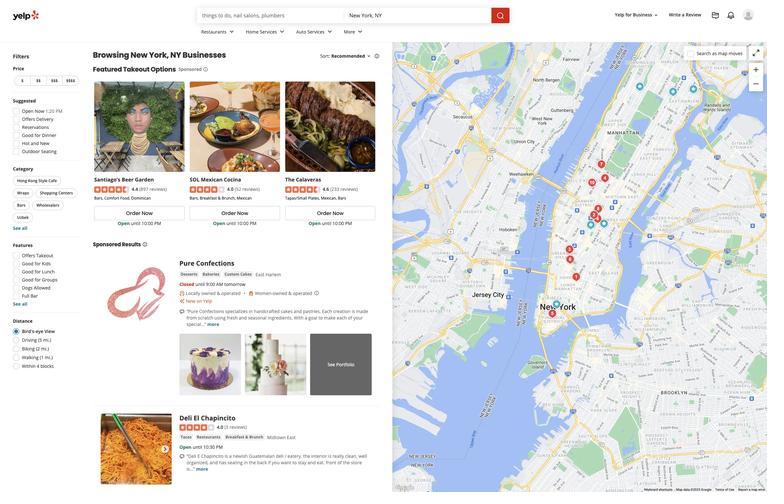 Task type: describe. For each thing, give the bounding box(es) containing it.
garden
[[135, 176, 154, 183]]

bird's-eye view
[[22, 329, 55, 335]]

open until 10:30 pm
[[180, 445, 223, 451]]

wholesalers button
[[32, 201, 63, 211]]

3 open until 10:00 pm from the left
[[309, 221, 352, 227]]

see for category
[[13, 225, 21, 232]]

bars, for sol mexican cocina
[[190, 196, 199, 201]]

each
[[322, 309, 332, 315]]

3 10:00 from the left
[[333, 221, 344, 227]]

good for good for groups
[[22, 277, 33, 283]]

shopping centers
[[40, 191, 73, 196]]

good for lunch
[[22, 269, 55, 275]]

tacos link
[[180, 435, 193, 441]]

4.6 star rating image
[[285, 187, 320, 193]]

dutch freds image
[[586, 177, 599, 189]]

0 vertical spatial east
[[256, 272, 265, 278]]

write
[[670, 12, 682, 18]]

none field near
[[350, 12, 487, 19]]

services for auto services
[[308, 29, 325, 35]]

bakeries link
[[201, 272, 221, 278]]

centers
[[58, 191, 73, 196]]

pm for sol mexican cocina
[[250, 221, 257, 227]]

all for category
[[22, 225, 27, 232]]

4 star rating image for 4.0 (52 reviews)
[[190, 187, 225, 193]]

$$$
[[51, 78, 58, 84]]

projects image
[[712, 12, 720, 19]]

suggested
[[13, 98, 36, 104]]

16 info v2 image for featured takeout options
[[203, 67, 208, 72]]

group containing category
[[12, 166, 80, 232]]

a right write
[[683, 12, 685, 18]]

good for good for kids
[[22, 261, 33, 267]]

to inside '"pure confections specializes in handcrafted cakes and pastries. each creation is made from scratch using fresh and seasonal ingredients. with a goal to make each of your special…"'
[[319, 315, 323, 322]]

full
[[22, 293, 29, 299]]

& inside button
[[246, 435, 249, 441]]

reviews) right (3 in the left bottom of the page
[[230, 425, 247, 431]]

has
[[219, 460, 227, 467]]

1 horizontal spatial pure confections image
[[667, 85, 680, 98]]

Near text field
[[350, 12, 487, 19]]

women-owned & operated
[[255, 291, 312, 297]]

notifications image
[[728, 12, 736, 19]]

sol
[[190, 176, 200, 183]]

& for bars,
[[218, 196, 221, 201]]

24 chevron down v2 image for restaurants
[[228, 28, 236, 36]]

in inside "deli e chapincito is a newish guatemalan deli / eatery. the interior is really clean, well organized, and has seating in the back if you want to stay and eat. front of the store is…"
[[244, 460, 248, 467]]

allowed
[[34, 285, 51, 291]]

with
[[294, 315, 304, 322]]

more link
[[339, 23, 370, 42]]

santiago's
[[94, 176, 120, 183]]

until up e
[[193, 445, 202, 451]]

bars inside button
[[17, 203, 25, 208]]

24 chevron down v2 image for auto services
[[326, 28, 334, 36]]

option group containing distance
[[11, 319, 80, 372]]

search image
[[497, 12, 505, 20]]

1:20
[[46, 108, 55, 114]]

1 horizontal spatial the
[[304, 454, 310, 460]]

slideshow element
[[101, 414, 172, 486]]

3 order now link from the left
[[285, 207, 376, 221]]

1 vertical spatial restaurants link
[[196, 435, 222, 441]]

search
[[697, 50, 712, 56]]

4 star rating image for 4.0 (3 reviews)
[[180, 425, 215, 432]]

& for locally
[[217, 291, 220, 297]]

1 horizontal spatial is
[[328, 454, 332, 460]]

until for calaveras
[[322, 221, 332, 227]]

reviews) for sol mexican cocina
[[243, 186, 260, 192]]

bar
[[31, 293, 38, 299]]

16 women owned v2 image
[[249, 291, 254, 297]]

auto services
[[297, 29, 325, 35]]

16 chevron down v2 image
[[654, 12, 659, 18]]

search as map moves
[[697, 50, 743, 56]]

mi.) for biking (2 mi.)
[[41, 346, 49, 352]]

for for groups
[[35, 277, 41, 283]]

1 vertical spatial deli el chapincito image
[[101, 414, 172, 486]]

(897
[[139, 186, 148, 192]]

1 horizontal spatial east
[[287, 435, 296, 441]]

sort:
[[321, 53, 330, 59]]

4.6
[[323, 186, 329, 192]]

$$
[[36, 78, 41, 84]]

blocks
[[41, 364, 54, 370]]

and up with
[[294, 309, 302, 315]]

full bar
[[22, 293, 38, 299]]

yelp for business
[[616, 12, 653, 18]]

order now for cocina
[[222, 210, 248, 217]]

confections for "pure
[[199, 309, 224, 315]]

16 locally owned v2 image
[[180, 291, 185, 297]]

now for sol mexican cocina
[[237, 210, 248, 217]]

bars, breakfast & brunch, mexican
[[190, 196, 252, 201]]

owned for women-
[[273, 291, 287, 297]]

her name is han image
[[592, 213, 605, 226]]

2 vertical spatial new
[[186, 299, 196, 305]]

open down suggested
[[22, 108, 34, 114]]

organized,
[[187, 460, 209, 467]]

home
[[246, 29, 259, 35]]

chapincito for el
[[201, 414, 236, 423]]

see all for features
[[13, 301, 27, 308]]

see all for category
[[13, 225, 27, 232]]

1 horizontal spatial bars
[[338, 196, 346, 201]]

(233
[[331, 186, 340, 192]]

results
[[122, 241, 141, 249]]

offers for offers delivery
[[22, 116, 35, 122]]

ingredients.
[[268, 315, 293, 322]]

cocina
[[224, 176, 241, 183]]

well
[[359, 454, 367, 460]]

midtown
[[267, 435, 286, 441]]

4.0 for 4.0 (3 reviews)
[[217, 425, 224, 431]]

16 info v2 image for browsing new york, ny businesses
[[375, 54, 380, 59]]

recommended
[[332, 53, 365, 59]]

walking
[[22, 355, 39, 361]]

new inside group
[[40, 141, 50, 147]]

see all button for features
[[13, 301, 27, 308]]

more link for e
[[196, 467, 208, 473]]

the calaveras image
[[634, 80, 647, 93]]

see for features
[[13, 301, 21, 308]]

ny
[[170, 50, 181, 60]]

deli el chapincito
[[180, 414, 236, 423]]

walking (1 mi.)
[[22, 355, 53, 361]]

plates,
[[308, 196, 320, 201]]

shortcuts
[[659, 489, 673, 492]]

1 horizontal spatial mexican
[[237, 196, 252, 201]]

top thai greenwich image
[[564, 253, 577, 266]]

16 speech v2 image
[[180, 310, 185, 315]]

yelp for business button
[[613, 9, 662, 21]]

terms of use
[[716, 489, 735, 492]]

report a map error link
[[739, 489, 766, 492]]

eat.
[[317, 460, 325, 467]]

(2
[[36, 346, 40, 352]]

driving
[[22, 338, 37, 344]]

closed until 9:00 am tomorrow
[[180, 282, 246, 288]]

the calaveras link
[[285, 176, 321, 183]]

deli
[[276, 454, 284, 460]]

open for the
[[309, 221, 321, 227]]

each
[[337, 315, 347, 322]]

2 horizontal spatial of
[[726, 489, 729, 492]]

pm for santiago's beer garden
[[154, 221, 161, 227]]

price group
[[13, 66, 80, 87]]

stay
[[298, 460, 307, 467]]

map
[[677, 489, 683, 492]]

10:00 for cocina
[[237, 221, 249, 227]]

3 order now from the left
[[317, 210, 344, 217]]

santiago's beer garden link
[[94, 176, 154, 183]]

until left 9:00
[[196, 282, 205, 288]]

until for mexican
[[227, 221, 236, 227]]

0 horizontal spatial 16 info v2 image
[[142, 242, 147, 248]]

3 order from the left
[[317, 210, 332, 217]]

in inside '"pure confections specializes in handcrafted cakes and pastries. each creation is made from scratch using fresh and seasonal ingredients. with a goal to make each of your special…"'
[[249, 309, 253, 315]]

operated for women-owned & operated
[[293, 291, 312, 297]]

2 horizontal spatial the
[[343, 460, 350, 467]]

newish
[[233, 454, 248, 460]]

anytime kitchen image
[[588, 209, 601, 222]]

custom cakes button
[[223, 272, 253, 278]]

keyboard shortcuts button
[[645, 488, 673, 493]]

next image
[[162, 446, 169, 454]]

(3
[[225, 425, 229, 431]]

all for features
[[22, 301, 27, 308]]

rubirosa image
[[570, 271, 583, 284]]

per se image
[[596, 158, 608, 171]]

breakfast & brunch
[[226, 435, 264, 441]]

0 vertical spatial breakfast
[[200, 196, 217, 201]]

good for good for dinner
[[22, 132, 33, 139]]

category
[[13, 166, 33, 172]]

cakes
[[281, 309, 293, 315]]

and down specializes
[[239, 315, 247, 322]]

mi.) for walking (1 mi.)
[[45, 355, 53, 361]]

manhatta image
[[546, 308, 559, 321]]

distance
[[13, 319, 33, 325]]

4
[[37, 364, 39, 370]]

sponsored for sponsored results
[[93, 241, 121, 249]]

good for good for lunch
[[22, 269, 33, 275]]

business
[[634, 12, 653, 18]]

a inside "deli e chapincito is a newish guatemalan deli / eatery. the interior is really clean, well organized, and has seating in the back if you want to stay and eat. front of the store is…"
[[229, 454, 232, 460]]

good for groups
[[22, 277, 58, 283]]

order now link for cocina
[[190, 207, 280, 221]]

back
[[257, 460, 267, 467]]

browsing
[[93, 50, 129, 60]]

of inside '"pure confections specializes in handcrafted cakes and pastries. each creation is made from scratch using fresh and seasonal ingredients. with a goal to make each of your special…"'
[[348, 315, 353, 322]]

"deli
[[187, 454, 196, 460]]

open down tacos "link"
[[180, 445, 192, 451]]

really
[[333, 454, 344, 460]]

for for kids
[[35, 261, 41, 267]]

eye
[[36, 329, 43, 335]]

bird's-
[[22, 329, 36, 335]]

e
[[198, 454, 200, 460]]

for for business
[[626, 12, 632, 18]]

user actions element
[[610, 8, 764, 48]]

open until 10:00 pm for garden
[[118, 221, 161, 227]]

you
[[272, 460, 280, 467]]

write a review link
[[667, 9, 705, 21]]

santiago's beer garden image
[[688, 83, 701, 96]]

home services
[[246, 29, 277, 35]]

more for confections
[[207, 322, 219, 328]]

dogs
[[22, 285, 33, 291]]

driving (5 mi.)
[[22, 338, 51, 344]]

tapas/small plates, mexican, bars
[[285, 196, 346, 201]]

until for beer
[[131, 221, 141, 227]]

biking (2 mi.)
[[22, 346, 49, 352]]

as
[[713, 50, 718, 56]]

pastries.
[[303, 309, 321, 315]]



Task type: vqa. For each thing, say whether or not it's contained in the screenshot.


Task type: locate. For each thing, give the bounding box(es) containing it.
0 horizontal spatial pure confections image
[[101, 259, 172, 331]]

the up "stay"
[[304, 454, 310, 460]]

24 chevron down v2 image inside auto services link
[[326, 28, 334, 36]]

and up 'outdoor'
[[31, 141, 39, 147]]

zoom out image
[[753, 80, 761, 88]]

to inside "deli e chapincito is a newish guatemalan deli / eatery. the interior is really clean, well organized, and has seating in the back if you want to stay and eat. front of the store is…"
[[293, 460, 297, 467]]

christina o. image
[[743, 9, 755, 20]]

0 vertical spatial 4.0
[[227, 186, 234, 192]]

0 vertical spatial mi.)
[[43, 338, 51, 344]]

shopping centers button
[[36, 189, 77, 198]]

all down uzbek button
[[22, 225, 27, 232]]

0 vertical spatial offers
[[22, 116, 35, 122]]

0 vertical spatial in
[[249, 309, 253, 315]]

& left brunch, on the left of page
[[218, 196, 221, 201]]

2 none field from the left
[[350, 12, 487, 19]]

& left brunch
[[246, 435, 249, 441]]

0 vertical spatial 4 star rating image
[[190, 187, 225, 193]]

error
[[759, 489, 766, 492]]

open until 10:00 pm down brunch, on the left of page
[[213, 221, 257, 227]]

2 see all button from the top
[[13, 301, 27, 308]]

0 horizontal spatial in
[[244, 460, 248, 467]]

yelp inside button
[[616, 12, 625, 18]]

seating
[[41, 149, 57, 155]]

2 horizontal spatial open until 10:00 pm
[[309, 221, 352, 227]]

starbucks image
[[551, 298, 564, 311]]

restaurants for restaurants button
[[197, 435, 221, 441]]

deli
[[180, 414, 192, 423]]

previous image
[[103, 446, 111, 454]]

to down eatery.
[[293, 460, 297, 467]]

2 vertical spatial mi.)
[[45, 355, 53, 361]]

for inside button
[[626, 12, 632, 18]]

1 vertical spatial bars
[[17, 203, 25, 208]]

1 horizontal spatial breakfast
[[226, 435, 245, 441]]

hot and new
[[22, 141, 50, 147]]

confections inside '"pure confections specializes in handcrafted cakes and pastries. each creation is made from scratch using fresh and seasonal ingredients. with a goal to make each of your special…"'
[[199, 309, 224, 315]]

see all down uzbek button
[[13, 225, 27, 232]]

1 vertical spatial new
[[40, 141, 50, 147]]

of left use
[[726, 489, 729, 492]]

& up "cakes"
[[289, 291, 292, 297]]

for up hot and new
[[35, 132, 41, 139]]

for down good for kids
[[35, 269, 41, 275]]

open for sol
[[213, 221, 225, 227]]

operated for locally owned & operated
[[222, 291, 241, 297]]

if
[[268, 460, 271, 467]]

"pure
[[187, 309, 198, 315]]

is up has
[[225, 454, 228, 460]]

4 24 chevron down v2 image from the left
[[357, 28, 364, 36]]

expand map image
[[753, 49, 761, 57]]

new down locally
[[186, 299, 196, 305]]

your
[[354, 315, 363, 322]]

york,
[[149, 50, 169, 60]]

0 vertical spatial see
[[13, 225, 21, 232]]

brunch,
[[222, 196, 236, 201]]

& for women-
[[289, 291, 292, 297]]

1 bars, from the left
[[94, 196, 103, 201]]

3 good from the top
[[22, 269, 33, 275]]

breakfast inside button
[[226, 435, 245, 441]]

info icon image
[[314, 291, 320, 296], [314, 291, 320, 296]]

4 good from the top
[[22, 277, 33, 283]]

1 horizontal spatial services
[[308, 29, 325, 35]]

and
[[31, 141, 39, 147], [294, 309, 302, 315], [239, 315, 247, 322], [210, 460, 218, 467], [308, 460, 316, 467]]

1 vertical spatial confections
[[199, 309, 224, 315]]

olio e più image
[[564, 243, 576, 256]]

1 vertical spatial yelp
[[203, 299, 212, 305]]

group containing suggested
[[11, 98, 80, 157]]

1 order from the left
[[126, 210, 141, 217]]

0 vertical spatial of
[[348, 315, 353, 322]]

browsing new york, ny businesses
[[93, 50, 226, 60]]

16 info v2 image
[[375, 54, 380, 59], [203, 67, 208, 72], [142, 242, 147, 248]]

new up seating
[[40, 141, 50, 147]]

guatemalan
[[249, 454, 275, 460]]

restaurants inside business categories element
[[201, 29, 227, 35]]

1 order now from the left
[[126, 210, 153, 217]]

1 vertical spatial mexican
[[237, 196, 252, 201]]

4.0 left (52 on the top left of the page
[[227, 186, 234, 192]]

0 horizontal spatial 10:00
[[142, 221, 153, 227]]

$$$$
[[66, 78, 75, 84]]

1 horizontal spatial 4.0
[[227, 186, 234, 192]]

of inside "deli e chapincito is a newish guatemalan deli / eatery. the interior is really clean, well organized, and has seating in the back if you want to stay and eat. front of the store is…"
[[338, 460, 342, 467]]

2 horizontal spatial order now
[[317, 210, 344, 217]]

see all
[[13, 225, 27, 232], [13, 301, 27, 308]]

confections up the scratch
[[199, 309, 224, 315]]

owned down 9:00
[[202, 291, 216, 297]]

chapincito down 10:30
[[201, 454, 224, 460]]

2 horizontal spatial 10:00
[[333, 221, 344, 227]]

order down dominican
[[126, 210, 141, 217]]

more link for confections
[[207, 322, 219, 328]]

0 vertical spatial restaurants link
[[196, 23, 241, 42]]

mi.) right (1 at the bottom of the page
[[45, 355, 53, 361]]

google
[[702, 489, 712, 492]]

closed
[[180, 282, 194, 288]]

business categories element
[[196, 23, 755, 42]]

cakes
[[241, 272, 252, 278]]

until up results
[[131, 221, 141, 227]]

dominican
[[131, 196, 151, 201]]

reviews) for the calaveras
[[341, 186, 358, 192]]

16 info v2 image right 16 chevron down v2 image
[[375, 54, 380, 59]]

1 operated from the left
[[222, 291, 241, 297]]

2 10:00 from the left
[[237, 221, 249, 227]]

deli el chapincito link
[[180, 414, 236, 423]]

1 horizontal spatial to
[[319, 315, 323, 322]]

order for cocina
[[222, 210, 236, 217]]

24 chevron down v2 image right auto services
[[326, 28, 334, 36]]

order now for garden
[[126, 210, 153, 217]]

services for home services
[[260, 29, 277, 35]]

open for santiago's
[[118, 221, 130, 227]]

a up seating
[[229, 454, 232, 460]]

breakfast down '4.0 (3 reviews)'
[[226, 435, 245, 441]]

pure confections image
[[667, 85, 680, 98], [101, 259, 172, 331]]

option group
[[11, 319, 80, 372]]

2 bars, from the left
[[190, 196, 199, 201]]

the
[[285, 176, 295, 183]]

operated down tomorrow
[[222, 291, 241, 297]]

2 vertical spatial see
[[328, 362, 335, 368]]

1 vertical spatial see
[[13, 301, 21, 308]]

delivery
[[36, 116, 53, 122]]

1 vertical spatial mi.)
[[41, 346, 49, 352]]

1 horizontal spatial in
[[249, 309, 253, 315]]

1 vertical spatial sponsored
[[93, 241, 121, 249]]

1 horizontal spatial order now link
[[190, 207, 280, 221]]

services right auto
[[308, 29, 325, 35]]

None field
[[202, 12, 339, 19], [350, 12, 487, 19]]

a right report
[[749, 489, 751, 492]]

0 vertical spatial pure confections image
[[667, 85, 680, 98]]

good up the dogs
[[22, 277, 33, 283]]

2 order now link from the left
[[190, 207, 280, 221]]

now up offers delivery
[[35, 108, 44, 114]]

more link down using on the left of page
[[207, 322, 219, 328]]

data
[[684, 489, 691, 492]]

takeout
[[123, 65, 150, 74], [36, 253, 53, 259]]

1 none field from the left
[[202, 12, 339, 19]]

east left harlem
[[256, 272, 265, 278]]

1 24 chevron down v2 image from the left
[[228, 28, 236, 36]]

1 vertical spatial offers
[[22, 253, 35, 259]]

the left back
[[249, 460, 256, 467]]

bakeries
[[203, 272, 220, 278]]

0 vertical spatial bars
[[338, 196, 346, 201]]

the down clean,
[[343, 460, 350, 467]]

made
[[356, 309, 369, 315]]

operated up pastries.
[[293, 291, 312, 297]]

sponsored
[[179, 66, 202, 72], [93, 241, 121, 249]]

tacos button
[[180, 435, 193, 441]]

reviews) for santiago's beer garden
[[150, 186, 167, 192]]

chapincito for e
[[201, 454, 224, 460]]

3 24 chevron down v2 image from the left
[[326, 28, 334, 36]]

mi.) for driving (5 mi.)
[[43, 338, 51, 344]]

is…"
[[187, 467, 195, 473]]

24 chevron down v2 image inside restaurants link
[[228, 28, 236, 36]]

0 vertical spatial yelp
[[616, 12, 625, 18]]

1 see all button from the top
[[13, 225, 27, 232]]

all down full
[[22, 301, 27, 308]]

now down 4.0 (52 reviews)
[[237, 210, 248, 217]]

custom
[[225, 272, 240, 278]]

16 info v2 image down businesses
[[203, 67, 208, 72]]

1 vertical spatial 4 star rating image
[[180, 425, 215, 432]]

shopping
[[40, 191, 57, 196]]

until down brunch, on the left of page
[[227, 221, 236, 227]]

within
[[22, 364, 36, 370]]

for for lunch
[[35, 269, 41, 275]]

for down good for lunch
[[35, 277, 41, 283]]

map data ©2023 google
[[677, 489, 712, 492]]

see all button for category
[[13, 225, 27, 232]]

1 vertical spatial breakfast
[[226, 435, 245, 441]]

24 chevron down v2 image for more
[[357, 28, 364, 36]]

2 see all from the top
[[13, 301, 27, 308]]

pure
[[180, 259, 195, 268]]

confections
[[196, 259, 235, 268], [199, 309, 224, 315]]

0 horizontal spatial open until 10:00 pm
[[118, 221, 161, 227]]

order now down brunch, on the left of page
[[222, 210, 248, 217]]

0 horizontal spatial of
[[338, 460, 342, 467]]

bars
[[338, 196, 346, 201], [17, 203, 25, 208]]

breakfast & brunch link
[[224, 435, 265, 441]]

order now down mexican,
[[317, 210, 344, 217]]

0 horizontal spatial order
[[126, 210, 141, 217]]

restaurants for restaurants link to the top
[[201, 29, 227, 35]]

0 horizontal spatial breakfast
[[200, 196, 217, 201]]

group
[[750, 63, 764, 91], [11, 98, 80, 157], [12, 166, 80, 232], [11, 243, 80, 308]]

24 chevron down v2 image
[[228, 28, 236, 36], [278, 28, 286, 36], [326, 28, 334, 36], [357, 28, 364, 36]]

restaurants
[[201, 29, 227, 35], [197, 435, 221, 441]]

map left "error"
[[752, 489, 758, 492]]

0 vertical spatial confections
[[196, 259, 235, 268]]

0 horizontal spatial none field
[[202, 12, 339, 19]]

east harlem
[[256, 272, 281, 278]]

2 24 chevron down v2 image from the left
[[278, 28, 286, 36]]

1 horizontal spatial open until 10:00 pm
[[213, 221, 257, 227]]

east right midtown
[[287, 435, 296, 441]]

mexican,
[[321, 196, 337, 201]]

1 vertical spatial map
[[752, 489, 758, 492]]

open now 1:20 pm
[[22, 108, 63, 114]]

2 owned from the left
[[273, 291, 287, 297]]

more for e
[[196, 467, 208, 473]]

sponsored left results
[[93, 241, 121, 249]]

0 vertical spatial chapincito
[[201, 414, 236, 423]]

mexican down 4.0 (52 reviews)
[[237, 196, 252, 201]]

& down am
[[217, 291, 220, 297]]

1 horizontal spatial of
[[348, 315, 353, 322]]

kong
[[28, 178, 37, 184]]

santiago's beer garden
[[94, 176, 154, 183]]

24 chevron down v2 image inside home services link
[[278, 28, 286, 36]]

16 speech v2 image
[[180, 455, 185, 460]]

1 good from the top
[[22, 132, 33, 139]]

1 vertical spatial to
[[293, 460, 297, 467]]

order down mexican,
[[317, 210, 332, 217]]

&
[[218, 196, 221, 201], [217, 291, 220, 297], [289, 291, 292, 297], [246, 435, 249, 441]]

price
[[13, 66, 24, 72]]

1 all from the top
[[22, 225, 27, 232]]

now for santiago's beer garden
[[142, 210, 153, 217]]

2 all from the top
[[22, 301, 27, 308]]

now down mexican,
[[333, 210, 344, 217]]

see left portfolio
[[328, 362, 335, 368]]

0 horizontal spatial to
[[293, 460, 297, 467]]

4.4 (897 reviews)
[[132, 186, 167, 192]]

to
[[319, 315, 323, 322], [293, 460, 297, 467]]

now for the calaveras
[[333, 210, 344, 217]]

0 vertical spatial takeout
[[123, 65, 150, 74]]

0 horizontal spatial east
[[256, 272, 265, 278]]

$
[[21, 78, 24, 84]]

0 horizontal spatial 4.0
[[217, 425, 224, 431]]

0 vertical spatial mexican
[[201, 176, 223, 183]]

1 horizontal spatial deli el chapincito image
[[598, 218, 611, 230]]

none field 'find'
[[202, 12, 339, 19]]

businesses
[[183, 50, 226, 60]]

2 good from the top
[[22, 261, 33, 267]]

new on yelp
[[186, 299, 212, 305]]

more down organized,
[[196, 467, 208, 473]]

owned for locally
[[202, 291, 216, 297]]

see all down full
[[13, 301, 27, 308]]

tonchin image
[[592, 203, 605, 216]]

order for garden
[[126, 210, 141, 217]]

1 horizontal spatial order
[[222, 210, 236, 217]]

yelp right on
[[203, 299, 212, 305]]

open down 'bars, breakfast & brunch, mexican'
[[213, 221, 225, 227]]

confections for pure
[[196, 259, 235, 268]]

restaurants inside button
[[197, 435, 221, 441]]

1 vertical spatial see all
[[13, 301, 27, 308]]

0 horizontal spatial deli el chapincito image
[[101, 414, 172, 486]]

terms
[[716, 489, 725, 492]]

4.0 for 4.0 (52 reviews)
[[227, 186, 234, 192]]

24 chevron down v2 image for home services
[[278, 28, 286, 36]]

2 operated from the left
[[293, 291, 312, 297]]

mexican
[[201, 176, 223, 183], [237, 196, 252, 201]]

1 owned from the left
[[202, 291, 216, 297]]

see up distance
[[13, 301, 21, 308]]

takeout up kids
[[36, 253, 53, 259]]

1 horizontal spatial map
[[752, 489, 758, 492]]

1 open until 10:00 pm from the left
[[118, 221, 161, 227]]

0 horizontal spatial order now link
[[94, 207, 185, 221]]

offers for offers takeout
[[22, 253, 35, 259]]

1 vertical spatial all
[[22, 301, 27, 308]]

0 horizontal spatial takeout
[[36, 253, 53, 259]]

mexican right sol
[[201, 176, 223, 183]]

1 services from the left
[[260, 29, 277, 35]]

1 vertical spatial restaurants
[[197, 435, 221, 441]]

2 horizontal spatial order now link
[[285, 207, 376, 221]]

dinner
[[42, 132, 56, 139]]

4 star rating image down sol mexican cocina
[[190, 187, 225, 193]]

moves
[[729, 50, 743, 56]]

order now link down brunch, on the left of page
[[190, 207, 280, 221]]

map
[[719, 50, 728, 56], [752, 489, 758, 492]]

outdoor seating
[[22, 149, 57, 155]]

seating
[[228, 460, 243, 467]]

mi.) right (2
[[41, 346, 49, 352]]

see all button down full
[[13, 301, 27, 308]]

2 horizontal spatial is
[[352, 309, 355, 315]]

map for moves
[[719, 50, 728, 56]]

offers up reservations
[[22, 116, 35, 122]]

4 star rating image
[[190, 187, 225, 193], [180, 425, 215, 432]]

more link down organized,
[[196, 467, 208, 473]]

restaurants link up businesses
[[196, 23, 241, 42]]

24 chevron down v2 image inside more link
[[357, 28, 364, 36]]

2 order from the left
[[222, 210, 236, 217]]

1 order now link from the left
[[94, 207, 185, 221]]

bars down wraps button
[[17, 203, 25, 208]]

10:00 for garden
[[142, 221, 153, 227]]

zoom in image
[[753, 66, 761, 74]]

group containing features
[[11, 243, 80, 308]]

reviews) right (897
[[150, 186, 167, 192]]

1 vertical spatial east
[[287, 435, 296, 441]]

order now link for garden
[[94, 207, 185, 221]]

now
[[35, 108, 44, 114], [142, 210, 153, 217], [237, 210, 248, 217], [333, 210, 344, 217]]

takeout for featured
[[123, 65, 150, 74]]

16 new v2 image
[[180, 299, 185, 304]]

hong kong style cafe button
[[13, 176, 61, 186]]

24 chevron down v2 image left auto
[[278, 28, 286, 36]]

0 horizontal spatial mexican
[[201, 176, 223, 183]]

bars, for santiago's beer garden
[[94, 196, 103, 201]]

in up seasonal on the left of page
[[249, 309, 253, 315]]

0 horizontal spatial yelp
[[203, 299, 212, 305]]

see down uzbek button
[[13, 225, 21, 232]]

for for dinner
[[35, 132, 41, 139]]

open up the sponsored results
[[118, 221, 130, 227]]

4.4 star rating image
[[94, 187, 129, 193]]

0 vertical spatial see all button
[[13, 225, 27, 232]]

1 horizontal spatial bars,
[[190, 196, 199, 201]]

for down offers takeout
[[35, 261, 41, 267]]

takeout for offers
[[36, 253, 53, 259]]

la grande boucherie image
[[599, 172, 612, 185]]

and left eat.
[[308, 460, 316, 467]]

a inside '"pure confections specializes in handcrafted cakes and pastries. each creation is made from scratch using fresh and seasonal ingredients. with a goal to make each of your special…"'
[[305, 315, 308, 322]]

pm
[[56, 108, 63, 114], [154, 221, 161, 227], [250, 221, 257, 227], [346, 221, 352, 227], [216, 445, 223, 451]]

0 horizontal spatial owned
[[202, 291, 216, 297]]

2 open until 10:00 pm from the left
[[213, 221, 257, 227]]

chapincito inside "deli e chapincito is a newish guatemalan deli / eatery. the interior is really clean, well organized, and has seating in the back if you want to stay and eat. front of the store is…"
[[201, 454, 224, 460]]

yelp left business
[[616, 12, 625, 18]]

1 vertical spatial pure confections image
[[101, 259, 172, 331]]

map for error
[[752, 489, 758, 492]]

0 vertical spatial new
[[131, 50, 148, 60]]

is inside '"pure confections specializes in handcrafted cakes and pastries. each creation is made from scratch using fresh and seasonal ingredients. with a goal to make each of your special…"'
[[352, 309, 355, 315]]

map region
[[314, 0, 768, 493]]

1 see all from the top
[[13, 225, 27, 232]]

is up 'front'
[[328, 454, 332, 460]]

bars, left 'comfort'
[[94, 196, 103, 201]]

reservations
[[22, 124, 49, 131]]

0 vertical spatial to
[[319, 315, 323, 322]]

new up the "featured takeout options"
[[131, 50, 148, 60]]

until down mexican,
[[322, 221, 332, 227]]

$ button
[[14, 76, 30, 86]]

2 services from the left
[[308, 29, 325, 35]]

0 vertical spatial more
[[207, 322, 219, 328]]

10:30
[[204, 445, 215, 451]]

1 horizontal spatial order now
[[222, 210, 248, 217]]

2 order now from the left
[[222, 210, 248, 217]]

locally owned & operated
[[186, 291, 241, 297]]

recommended button
[[332, 53, 372, 59]]

None search field
[[197, 8, 511, 23]]

reviews) right (233
[[341, 186, 358, 192]]

breakfast down sol mexican cocina
[[200, 196, 217, 201]]

0 horizontal spatial map
[[719, 50, 728, 56]]

24 chevron down v2 image left home
[[228, 28, 236, 36]]

open until 10:00 pm down mexican,
[[309, 221, 352, 227]]

good up hot
[[22, 132, 33, 139]]

1 offers from the top
[[22, 116, 35, 122]]

4.0 (52 reviews)
[[227, 186, 260, 192]]

chapincito up (3 in the left bottom of the page
[[201, 414, 236, 423]]

1 horizontal spatial none field
[[350, 12, 487, 19]]

open down plates,
[[309, 221, 321, 227]]

1 vertical spatial more
[[196, 467, 208, 473]]

2 vertical spatial of
[[726, 489, 729, 492]]

1 10:00 from the left
[[142, 221, 153, 227]]

sponsored for sponsored
[[179, 66, 202, 72]]

owned up "cakes"
[[273, 291, 287, 297]]

deli el chapincito image
[[598, 218, 611, 230], [101, 414, 172, 486]]

1 vertical spatial 4.0
[[217, 425, 224, 431]]

seasonal
[[248, 315, 267, 322]]

front
[[326, 460, 337, 467]]

terms of use link
[[716, 489, 735, 492]]

restaurants link up 10:30
[[196, 435, 222, 441]]

16 chevron down v2 image
[[367, 54, 372, 59]]

0 horizontal spatial is
[[225, 454, 228, 460]]

0 horizontal spatial services
[[260, 29, 277, 35]]

for left business
[[626, 12, 632, 18]]

see portfolio link
[[311, 334, 372, 396]]

google image
[[394, 485, 416, 493]]

0 vertical spatial map
[[719, 50, 728, 56]]

in down newish
[[244, 460, 248, 467]]

hot
[[22, 141, 30, 147]]

review
[[687, 12, 702, 18]]

0 vertical spatial more link
[[207, 322, 219, 328]]

0 horizontal spatial order now
[[126, 210, 153, 217]]

features
[[13, 243, 33, 249]]

0 horizontal spatial the
[[249, 460, 256, 467]]

open until 10:00 pm for cocina
[[213, 221, 257, 227]]

el
[[194, 414, 199, 423]]

home services link
[[241, 23, 291, 42]]

pm for the calaveras
[[346, 221, 352, 227]]

services right home
[[260, 29, 277, 35]]

sol mexican cocina image
[[585, 219, 598, 232]]

now down dominican
[[142, 210, 153, 217]]

groups
[[42, 277, 58, 283]]

2 offers from the top
[[22, 253, 35, 259]]

bars, comfort food, dominican
[[94, 196, 151, 201]]

Find text field
[[202, 12, 339, 19]]

2 horizontal spatial new
[[186, 299, 196, 305]]

and left has
[[210, 460, 218, 467]]

more
[[344, 29, 355, 35]]

16 info v2 image right results
[[142, 242, 147, 248]]

operated
[[222, 291, 241, 297], [293, 291, 312, 297]]

map right as
[[719, 50, 728, 56]]

0 vertical spatial deli el chapincito image
[[598, 218, 611, 230]]

0 vertical spatial restaurants
[[201, 29, 227, 35]]

good down good for kids
[[22, 269, 33, 275]]



